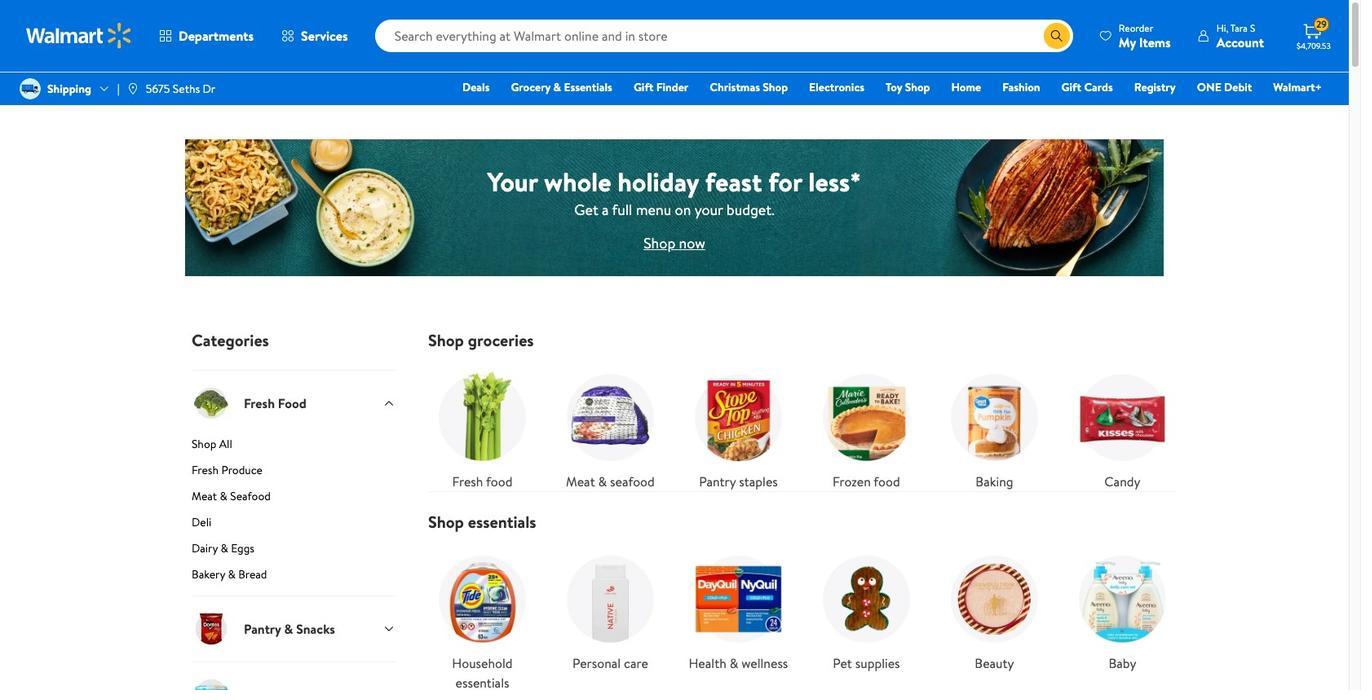Task type: vqa. For each thing, say whether or not it's contained in the screenshot.
29
yes



Task type: locate. For each thing, give the bounding box(es) containing it.
list
[[418, 351, 1187, 492], [418, 533, 1187, 691]]

bakery & bread
[[192, 567, 267, 583]]

meat & seafood
[[192, 489, 271, 505]]

reorder
[[1119, 21, 1153, 35]]

pantry for pantry staples
[[699, 473, 736, 491]]

frozen image
[[192, 676, 231, 691]]

dr
[[203, 81, 215, 97]]

& right grocery
[[553, 79, 561, 95]]

& inside meat & seafood link
[[598, 473, 607, 491]]

meat & seafood link
[[192, 489, 396, 511]]

christmas shop
[[710, 79, 788, 95]]

meat inside meat & seafood link
[[566, 473, 595, 491]]

0 vertical spatial list
[[418, 351, 1187, 492]]

0 horizontal spatial pantry
[[244, 620, 281, 638]]

baking link
[[940, 364, 1049, 492]]

food for fresh food
[[486, 473, 513, 491]]

 image
[[20, 78, 41, 99]]

pantry inside dropdown button
[[244, 620, 281, 638]]

essentials
[[468, 511, 536, 533], [456, 674, 509, 691]]

departments
[[179, 27, 254, 45]]

0 horizontal spatial meat
[[192, 489, 217, 505]]

1 horizontal spatial food
[[874, 473, 900, 491]]

2 gift from the left
[[1062, 79, 1081, 95]]

5675 seths dr
[[146, 81, 215, 97]]

health
[[689, 655, 727, 673]]

fresh food link
[[428, 364, 537, 492]]

beauty
[[975, 655, 1014, 673]]

& inside pantry & snacks dropdown button
[[284, 620, 293, 638]]

shipping
[[47, 81, 91, 97]]

fresh down shop all
[[192, 462, 219, 479]]

list for shop essentials
[[418, 533, 1187, 691]]

less*
[[809, 164, 861, 199]]

2 horizontal spatial fresh
[[452, 473, 483, 491]]

& for seafood
[[220, 489, 227, 505]]

shop
[[763, 79, 788, 95], [905, 79, 930, 95], [644, 233, 675, 253], [428, 329, 464, 352], [192, 436, 216, 453], [428, 511, 464, 533]]

pet supplies link
[[812, 546, 921, 674]]

gift cards
[[1062, 79, 1113, 95]]

meat left the seafood
[[566, 473, 595, 491]]

fresh left food
[[244, 395, 275, 413]]

meat inside meat & seafood link
[[192, 489, 217, 505]]

your
[[488, 164, 538, 199]]

cards
[[1084, 79, 1113, 95]]

& left snacks
[[284, 620, 293, 638]]

essentials inside household essentials
[[456, 674, 509, 691]]

deals
[[462, 79, 490, 95]]

essentials down "household"
[[456, 674, 509, 691]]

search icon image
[[1050, 29, 1063, 42]]

& for snacks
[[284, 620, 293, 638]]

electronics link
[[802, 78, 872, 96]]

food right frozen
[[874, 473, 900, 491]]

29
[[1316, 17, 1327, 31]]

pantry left 'staples'
[[699, 473, 736, 491]]

shop for shop essentials
[[428, 511, 464, 533]]

deli
[[192, 515, 211, 531]]

personal care link
[[556, 546, 665, 674]]

shop for shop now
[[644, 233, 675, 253]]

deals link
[[455, 78, 497, 96]]

essentials down 'fresh food'
[[468, 511, 536, 533]]

1 food from the left
[[486, 473, 513, 491]]

1 gift from the left
[[634, 79, 654, 95]]

tara
[[1231, 21, 1248, 35]]

meat for meat & seafood
[[566, 473, 595, 491]]

food
[[278, 395, 306, 413]]

1 horizontal spatial pantry
[[699, 473, 736, 491]]

dairy & eggs link
[[192, 541, 396, 564]]

 image
[[126, 82, 139, 95]]

pantry left snacks
[[244, 620, 281, 638]]

food up the shop essentials
[[486, 473, 513, 491]]

0 horizontal spatial fresh
[[192, 462, 219, 479]]

gift finder
[[634, 79, 689, 95]]

1 vertical spatial essentials
[[456, 674, 509, 691]]

meat
[[566, 473, 595, 491], [192, 489, 217, 505]]

shop left the groceries at left
[[428, 329, 464, 352]]

2 list from the top
[[418, 533, 1187, 691]]

pantry staples
[[699, 473, 778, 491]]

pantry
[[699, 473, 736, 491], [244, 620, 281, 638]]

christmas
[[710, 79, 760, 95]]

bakery
[[192, 567, 225, 583]]

for
[[768, 164, 802, 199]]

gift left 'finder'
[[634, 79, 654, 95]]

0 vertical spatial pantry
[[699, 473, 736, 491]]

gift cards link
[[1054, 78, 1120, 96]]

on
[[675, 199, 691, 220]]

services button
[[268, 16, 362, 55]]

1 horizontal spatial gift
[[1062, 79, 1081, 95]]

shop now link
[[644, 233, 705, 253]]

shop left now
[[644, 233, 675, 253]]

list containing fresh food
[[418, 351, 1187, 492]]

& for eggs
[[221, 541, 228, 557]]

0 horizontal spatial gift
[[634, 79, 654, 95]]

1 list from the top
[[418, 351, 1187, 492]]

shop left all
[[192, 436, 216, 453]]

0 horizontal spatial food
[[486, 473, 513, 491]]

2 food from the left
[[874, 473, 900, 491]]

& inside health & wellness link
[[730, 655, 738, 673]]

a
[[602, 199, 609, 220]]

gift for gift finder
[[634, 79, 654, 95]]

meat for meat & seafood
[[192, 489, 217, 505]]

whole
[[544, 164, 611, 199]]

personal
[[573, 655, 621, 673]]

& right health
[[730, 655, 738, 673]]

& inside bakery & bread link
[[228, 567, 236, 583]]

snacks
[[296, 620, 335, 638]]

your whole holiday feast for less* get a full menu on your budget.
[[488, 164, 861, 220]]

groceries
[[468, 329, 534, 352]]

meat up deli
[[192, 489, 217, 505]]

5675
[[146, 81, 170, 97]]

shop groceries
[[428, 329, 534, 352]]

frozen
[[833, 473, 871, 491]]

hi,
[[1217, 21, 1228, 35]]

fresh inside dropdown button
[[244, 395, 275, 413]]

& inside dairy & eggs link
[[221, 541, 228, 557]]

personal care
[[573, 655, 648, 673]]

0 vertical spatial essentials
[[468, 511, 536, 533]]

fresh up the shop essentials
[[452, 473, 483, 491]]

one debit
[[1197, 79, 1252, 95]]

eggs
[[231, 541, 255, 557]]

& down fresh produce
[[220, 489, 227, 505]]

pantry staples link
[[684, 364, 793, 492]]

list containing household essentials
[[418, 533, 1187, 691]]

services
[[301, 27, 348, 45]]

Walmart Site-Wide search field
[[375, 20, 1073, 52]]

1 horizontal spatial fresh
[[244, 395, 275, 413]]

1 vertical spatial pantry
[[244, 620, 281, 638]]

1 vertical spatial list
[[418, 533, 1187, 691]]

& inside grocery & essentials link
[[553, 79, 561, 95]]

1 horizontal spatial meat
[[566, 473, 595, 491]]

bakery & bread link
[[192, 567, 396, 596]]

fresh
[[244, 395, 275, 413], [192, 462, 219, 479], [452, 473, 483, 491]]

gift left cards
[[1062, 79, 1081, 95]]

seafood
[[230, 489, 271, 505]]

essentials
[[564, 79, 612, 95]]

menu
[[636, 199, 671, 220]]

fresh for fresh food
[[244, 395, 275, 413]]

shop right toy
[[905, 79, 930, 95]]

home
[[951, 79, 981, 95]]

baby link
[[1068, 546, 1177, 674]]

&
[[553, 79, 561, 95], [598, 473, 607, 491], [220, 489, 227, 505], [221, 541, 228, 557], [228, 567, 236, 583], [284, 620, 293, 638], [730, 655, 738, 673]]

dairy & eggs
[[192, 541, 255, 557]]

shop for shop groceries
[[428, 329, 464, 352]]

deli link
[[192, 515, 396, 537]]

gift
[[634, 79, 654, 95], [1062, 79, 1081, 95]]

shop for shop all
[[192, 436, 216, 453]]

shop down 'fresh food'
[[428, 511, 464, 533]]

& left bread
[[228, 567, 236, 583]]

seafood
[[610, 473, 655, 491]]

food
[[486, 473, 513, 491], [874, 473, 900, 491]]

& left eggs
[[221, 541, 228, 557]]

essentials for shop essentials
[[468, 511, 536, 533]]

& inside meat & seafood link
[[220, 489, 227, 505]]

& left the seafood
[[598, 473, 607, 491]]



Task type: describe. For each thing, give the bounding box(es) containing it.
home link
[[944, 78, 989, 96]]

frozen food link
[[812, 364, 921, 492]]

shop essentials
[[428, 511, 536, 533]]

feast
[[705, 164, 762, 199]]

christmas shop link
[[702, 78, 795, 96]]

registry
[[1134, 79, 1176, 95]]

full
[[612, 199, 632, 220]]

Search search field
[[375, 20, 1073, 52]]

budget.
[[727, 199, 775, 220]]

your
[[695, 199, 723, 220]]

pet supplies
[[833, 655, 900, 673]]

list for shop groceries
[[418, 351, 1187, 492]]

s
[[1250, 21, 1255, 35]]

health & wellness link
[[684, 546, 793, 674]]

pet
[[833, 655, 852, 673]]

walmart image
[[26, 23, 132, 49]]

now
[[679, 233, 705, 253]]

your whole holiday feast for less*. get a full menu on your budget. shop now. image
[[185, 138, 1164, 278]]

my
[[1119, 33, 1136, 51]]

fashion link
[[995, 78, 1048, 96]]

grocery
[[511, 79, 551, 95]]

fresh for fresh food
[[452, 473, 483, 491]]

one
[[1197, 79, 1222, 95]]

fresh produce
[[192, 462, 263, 479]]

essentials for household essentials
[[456, 674, 509, 691]]

food for frozen food
[[874, 473, 900, 491]]

fresh food button
[[192, 370, 396, 436]]

registry link
[[1127, 78, 1183, 96]]

pantry for pantry & snacks
[[244, 620, 281, 638]]

fashion
[[1002, 79, 1040, 95]]

shop all
[[192, 436, 232, 453]]

produce
[[221, 462, 263, 479]]

candy
[[1105, 473, 1141, 491]]

fresh produce link
[[192, 462, 396, 485]]

one debit link
[[1190, 78, 1260, 96]]

candy link
[[1068, 364, 1177, 492]]

& for wellness
[[730, 655, 738, 673]]

& for seafood
[[598, 473, 607, 491]]

gift finder link
[[626, 78, 696, 96]]

all
[[219, 436, 232, 453]]

walmart+
[[1273, 79, 1322, 95]]

shop now
[[644, 233, 705, 253]]

grocery & essentials link
[[504, 78, 620, 96]]

beauty link
[[940, 546, 1049, 674]]

baking
[[976, 473, 1013, 491]]

walmart+ link
[[1266, 78, 1329, 96]]

meat & seafood link
[[556, 364, 665, 492]]

reorder my items
[[1119, 21, 1171, 51]]

frozen food
[[833, 473, 900, 491]]

wellness
[[741, 655, 788, 673]]

debit
[[1224, 79, 1252, 95]]

seths
[[173, 81, 200, 97]]

fresh food
[[244, 395, 306, 413]]

gift for gift cards
[[1062, 79, 1081, 95]]

meat & seafood
[[566, 473, 655, 491]]

fresh food
[[452, 473, 513, 491]]

health & wellness
[[689, 655, 788, 673]]

baby
[[1109, 655, 1136, 673]]

hi, tara s account
[[1217, 21, 1264, 51]]

pantry & snacks
[[244, 620, 335, 638]]

finder
[[656, 79, 689, 95]]

toy shop
[[886, 79, 930, 95]]

bread
[[238, 567, 267, 583]]

fresh for fresh produce
[[192, 462, 219, 479]]

household
[[452, 655, 513, 673]]

care
[[624, 655, 648, 673]]

categories
[[192, 329, 269, 352]]

staples
[[739, 473, 778, 491]]

departments button
[[145, 16, 268, 55]]

& for essentials
[[553, 79, 561, 95]]

shop right christmas
[[763, 79, 788, 95]]

items
[[1139, 33, 1171, 51]]

& for bread
[[228, 567, 236, 583]]

dairy
[[192, 541, 218, 557]]

shop all link
[[192, 436, 396, 459]]



